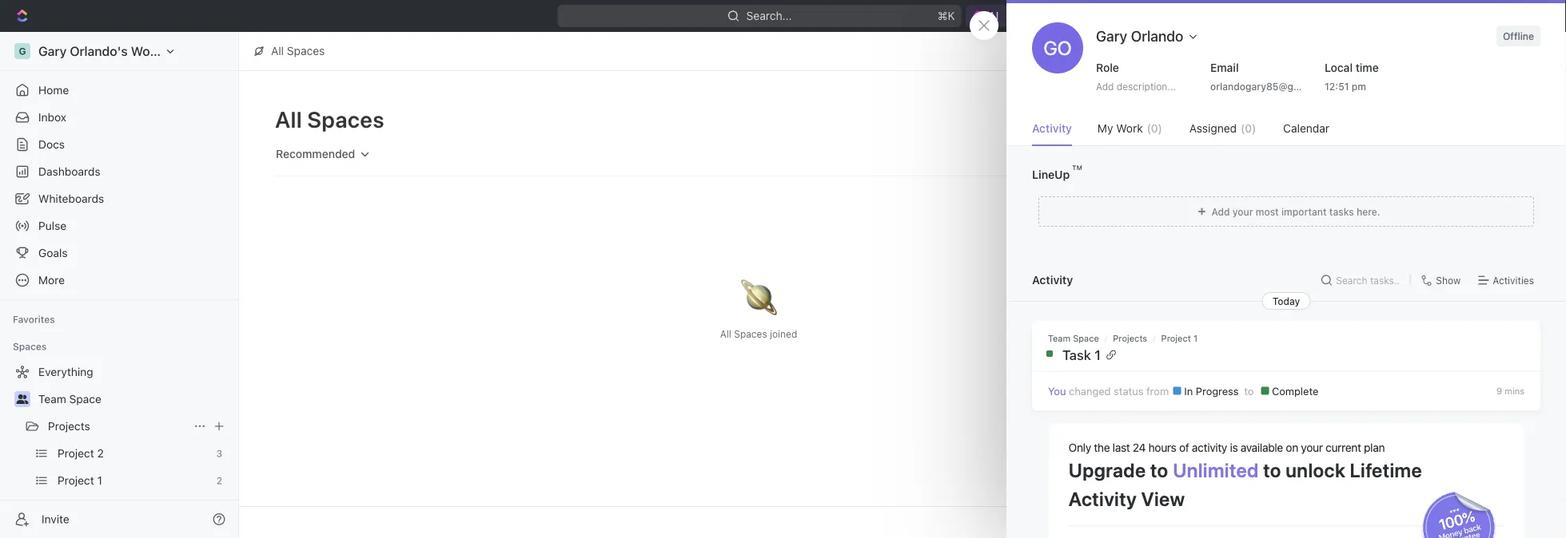 Task type: vqa. For each thing, say whether or not it's contained in the screenshot.
Name This Chat... field
no



Task type: describe. For each thing, give the bounding box(es) containing it.
in inside visible spaces spaces shown in your left sidebar.
[[1357, 134, 1365, 145]]

calendar
[[1283, 122, 1329, 135]]

here.
[[1357, 206, 1380, 217]]

progress
[[1196, 385, 1239, 397]]

goals link
[[6, 241, 232, 266]]

gary for gary orlando
[[1096, 27, 1127, 44]]

space for team space
[[69, 393, 101, 406]]

1 horizontal spatial projects
[[1113, 333, 1147, 344]]

0 vertical spatial all
[[271, 44, 284, 58]]

‎task
[[1062, 347, 1091, 363]]

user group image
[[16, 395, 28, 404]]

activities
[[1493, 275, 1534, 287]]

home link
[[6, 78, 232, 103]]

on
[[1286, 441, 1298, 455]]

add inside role add description...
[[1096, 81, 1114, 92]]

9 mins
[[1497, 386, 1524, 397]]

visible spaces spaces shown in your left sidebar.
[[1289, 112, 1444, 145]]

only the last 24 hours of activity is available on your current plan
[[1068, 441, 1385, 455]]

pm
[[1352, 81, 1366, 92]]

0 vertical spatial team space link
[[1048, 333, 1099, 344]]

changed
[[1069, 385, 1111, 397]]

gary orlando's workspace
[[38, 44, 197, 59]]

email
[[1210, 61, 1239, 74]]

last
[[1113, 441, 1130, 455]]

everything link
[[6, 360, 229, 385]]

1 / from the left
[[1105, 333, 1107, 344]]

more button
[[6, 268, 232, 293]]

new button
[[1430, 3, 1485, 29]]

upgrade for upgrade to unlimited
[[1068, 460, 1146, 482]]

status
[[1114, 385, 1143, 397]]

my work (0)
[[1097, 122, 1162, 135]]

home
[[38, 84, 69, 97]]

assigned
[[1189, 122, 1237, 135]]

favorites button
[[6, 310, 61, 329]]

space for team space / projects / project 1
[[1073, 333, 1099, 344]]

current
[[1325, 441, 1361, 455]]

gary orlando's workspace, , element
[[14, 43, 30, 59]]

project notes link
[[58, 496, 229, 521]]

add your most important tasks here. button
[[1032, 191, 1540, 233]]

lineup
[[1032, 168, 1070, 181]]

tree inside sidebar navigation
[[6, 360, 232, 539]]

activity view
[[1068, 489, 1185, 511]]

tm
[[1072, 164, 1082, 171]]

2 horizontal spatial 1
[[1193, 333, 1198, 344]]

gary for gary orlando's workspace
[[38, 44, 67, 59]]

team space
[[38, 393, 101, 406]]

⌘k
[[938, 9, 955, 22]]

more
[[38, 274, 65, 287]]

today
[[1272, 296, 1300, 307]]

&
[[1366, 470, 1372, 481]]

visible
[[1289, 112, 1332, 129]]

available
[[1241, 441, 1283, 455]]

g
[[19, 46, 26, 57]]

offline
[[1503, 30, 1534, 42]]

1 for ‎task 1
[[1094, 347, 1101, 363]]

docs link
[[6, 132, 232, 157]]

shown
[[1325, 134, 1354, 145]]

add description... button
[[1090, 77, 1195, 96]]

your inside visible spaces spaces shown in your left sidebar.
[[1368, 134, 1388, 145]]

of
[[1179, 441, 1189, 455]]

you
[[1048, 385, 1069, 397]]

0 vertical spatial projects link
[[1113, 333, 1147, 344]]

gary orlando
[[1096, 27, 1183, 44]]

unlimited
[[1173, 460, 1259, 482]]

new space button
[[1150, 107, 1242, 133]]

local
[[1325, 61, 1353, 74]]

2 vertical spatial all
[[720, 329, 731, 340]]

workspace
[[131, 44, 197, 59]]

activity
[[1192, 441, 1227, 455]]

project 2
[[58, 447, 104, 460]]

project for project 1
[[58, 474, 94, 488]]

lifetime
[[1350, 460, 1422, 482]]

orlando's
[[70, 44, 128, 59]]

0 vertical spatial all spaces
[[271, 44, 325, 58]]

go
[[1044, 37, 1072, 59]]

changed status from
[[1069, 385, 1172, 397]]

role
[[1096, 61, 1119, 74]]

the
[[1094, 441, 1110, 455]]

9
[[1497, 386, 1502, 397]]

role add description...
[[1096, 61, 1176, 92]]

team space / projects / project 1
[[1048, 333, 1198, 344]]

new for new
[[1452, 9, 1476, 22]]

0 horizontal spatial project 1 link
[[58, 468, 210, 494]]

24
[[1133, 441, 1146, 455]]

search... inside button
[[1187, 147, 1233, 161]]

new for new space
[[1174, 113, 1198, 126]]

activities button
[[1474, 271, 1540, 290]]

add inside add your most important tasks here. dropdown button
[[1211, 206, 1230, 217]]

upgrade to unlimited
[[1068, 460, 1259, 482]]

0 vertical spatial search...
[[746, 9, 792, 22]]

hours
[[1148, 441, 1176, 455]]

excel & csv
[[1341, 470, 1393, 481]]

to for to
[[1244, 385, 1257, 397]]

1 vertical spatial 2
[[216, 476, 222, 487]]

1 vertical spatial all
[[275, 106, 302, 132]]

all spaces joined
[[720, 329, 797, 340]]

1 vertical spatial projects link
[[48, 414, 187, 440]]



Task type: locate. For each thing, give the bounding box(es) containing it.
sidebar.
[[1408, 134, 1444, 145]]

upgrade up the 'time' at the right of page
[[1370, 9, 1415, 22]]

2 vertical spatial space
[[69, 393, 101, 406]]

project down project 1 on the left bottom of page
[[58, 502, 94, 515]]

space for new space
[[1200, 113, 1233, 126]]

/ up the changed status from
[[1105, 333, 1107, 344]]

tree containing everything
[[6, 360, 232, 539]]

most
[[1256, 206, 1279, 217]]

tasks
[[1329, 206, 1354, 217]]

1 vertical spatial activity
[[1032, 274, 1073, 287]]

1 horizontal spatial space
[[1073, 333, 1099, 344]]

12:51
[[1325, 81, 1349, 92]]

1 up in progress
[[1193, 333, 1198, 344]]

0 horizontal spatial 2
[[97, 447, 104, 460]]

0 vertical spatial add
[[1096, 81, 1114, 92]]

projects up status
[[1113, 333, 1147, 344]]

recommended button
[[269, 141, 378, 168]]

projects link
[[1113, 333, 1147, 344], [48, 414, 187, 440]]

upgrade for upgrade
[[1370, 9, 1415, 22]]

0 horizontal spatial team
[[38, 393, 66, 406]]

space up search... button at right
[[1200, 113, 1233, 126]]

gary
[[1096, 27, 1127, 44], [38, 44, 67, 59]]

csv
[[1375, 470, 1393, 481]]

to right progress
[[1244, 385, 1257, 397]]

inbox link
[[6, 105, 232, 130]]

team for team space
[[38, 393, 66, 406]]

0 horizontal spatial upgrade
[[1068, 460, 1146, 482]]

0 vertical spatial new
[[1452, 9, 1476, 22]]

project down project 2
[[58, 474, 94, 488]]

new
[[1452, 9, 1476, 22], [1174, 113, 1198, 126]]

1 horizontal spatial /
[[1153, 333, 1156, 344]]

2 down 3
[[216, 476, 222, 487]]

0 horizontal spatial projects
[[48, 420, 90, 433]]

time
[[1356, 61, 1379, 74]]

activity up ‎task
[[1032, 274, 1073, 287]]

0 vertical spatial your
[[1368, 134, 1388, 145]]

notes
[[97, 502, 128, 515]]

add your most important tasks here.
[[1211, 206, 1380, 217]]

project for project notes
[[58, 502, 94, 515]]

0 vertical spatial team
[[1048, 333, 1070, 344]]

(0) right the work
[[1147, 122, 1162, 135]]

projects down the team space
[[48, 420, 90, 433]]

1 right ‎task
[[1094, 347, 1101, 363]]

1 vertical spatial project 1 link
[[58, 468, 210, 494]]

‎task 1 link
[[1036, 347, 1524, 363]]

upgrade
[[1370, 9, 1415, 22], [1068, 460, 1146, 482]]

team
[[1048, 333, 1070, 344], [38, 393, 66, 406]]

1 horizontal spatial team space link
[[1048, 333, 1099, 344]]

project inside project 2 link
[[58, 447, 94, 460]]

add
[[1096, 81, 1114, 92], [1211, 206, 1230, 217]]

to down available
[[1263, 460, 1281, 482]]

in progress
[[1181, 385, 1242, 397]]

all
[[271, 44, 284, 58], [275, 106, 302, 132], [720, 329, 731, 340]]

team right user group image
[[38, 393, 66, 406]]

joined
[[770, 329, 797, 340]]

in
[[1357, 134, 1365, 145], [1184, 385, 1193, 397]]

0 vertical spatial project 1 link
[[1161, 333, 1198, 344]]

2 horizontal spatial to
[[1263, 460, 1281, 482]]

pulse
[[38, 219, 66, 233]]

favorites
[[13, 314, 55, 325]]

/ up from
[[1153, 333, 1156, 344]]

space down everything
[[69, 393, 101, 406]]

left
[[1390, 134, 1405, 145]]

projects link up project 2 link
[[48, 414, 187, 440]]

1 horizontal spatial in
[[1357, 134, 1365, 145]]

0 horizontal spatial to
[[1150, 460, 1168, 482]]

to down the hours
[[1150, 460, 1168, 482]]

0 vertical spatial upgrade
[[1370, 9, 1415, 22]]

0 horizontal spatial gary
[[38, 44, 67, 59]]

project
[[1161, 333, 1191, 344], [58, 447, 94, 460], [58, 474, 94, 488], [58, 502, 94, 515]]

add down "role"
[[1096, 81, 1114, 92]]

0 horizontal spatial /
[[1105, 333, 1107, 344]]

your left left
[[1368, 134, 1388, 145]]

1 vertical spatial in
[[1184, 385, 1193, 397]]

1 horizontal spatial 1
[[1094, 347, 1101, 363]]

1 vertical spatial space
[[1073, 333, 1099, 344]]

0 vertical spatial activity
[[1032, 122, 1072, 135]]

tree
[[6, 360, 232, 539]]

spaces
[[287, 44, 325, 58], [307, 106, 384, 132], [1335, 112, 1382, 129], [1289, 134, 1323, 145], [734, 329, 767, 340], [13, 341, 47, 353]]

project 1 link up from
[[1161, 333, 1198, 344]]

1 horizontal spatial (0)
[[1241, 122, 1256, 135]]

space up ‎task 1
[[1073, 333, 1099, 344]]

everything
[[38, 366, 93, 379]]

add left most
[[1211, 206, 1230, 217]]

project for project 2
[[58, 447, 94, 460]]

whiteboards link
[[6, 186, 232, 212]]

project up project 1 on the left bottom of page
[[58, 447, 94, 460]]

important
[[1281, 206, 1327, 217]]

0 horizontal spatial your
[[1232, 206, 1253, 217]]

2 horizontal spatial space
[[1200, 113, 1233, 126]]

0 vertical spatial 1
[[1193, 333, 1198, 344]]

team space link down everything link
[[38, 387, 229, 412]]

0 vertical spatial 2
[[97, 447, 104, 460]]

project notes
[[58, 502, 128, 515]]

activity up lineup tm at the top right
[[1032, 122, 1072, 135]]

1 vertical spatial team space link
[[38, 387, 229, 412]]

1 horizontal spatial add
[[1211, 206, 1230, 217]]

0 vertical spatial space
[[1200, 113, 1233, 126]]

new right upgrade link
[[1452, 9, 1476, 22]]

2 activity from the top
[[1032, 274, 1073, 287]]

0 horizontal spatial 1
[[97, 474, 102, 488]]

1
[[1193, 333, 1198, 344], [1094, 347, 1101, 363], [97, 474, 102, 488]]

gary up "role"
[[1096, 27, 1127, 44]]

mins
[[1505, 386, 1524, 397]]

unlock
[[1286, 460, 1345, 482]]

space inside new space button
[[1200, 113, 1233, 126]]

projects inside sidebar navigation
[[48, 420, 90, 433]]

1 horizontal spatial your
[[1301, 441, 1323, 455]]

team up ‎task
[[1048, 333, 1070, 344]]

excel
[[1341, 470, 1364, 481]]

plan
[[1364, 441, 1385, 455]]

1 vertical spatial your
[[1232, 206, 1253, 217]]

whiteboards
[[38, 192, 104, 205]]

in left progress
[[1184, 385, 1193, 397]]

work
[[1116, 122, 1143, 135]]

1 vertical spatial search...
[[1187, 147, 1233, 161]]

inbox
[[38, 111, 66, 124]]

1 horizontal spatial projects link
[[1113, 333, 1147, 344]]

1 (0) from the left
[[1147, 122, 1162, 135]]

1 vertical spatial projects
[[48, 420, 90, 433]]

team space link
[[1048, 333, 1099, 344], [38, 387, 229, 412]]

2 up project 1 on the left bottom of page
[[97, 447, 104, 460]]

0 horizontal spatial team space link
[[38, 387, 229, 412]]

dashboards link
[[6, 159, 232, 185]]

description...
[[1117, 81, 1176, 92]]

invite
[[42, 513, 69, 526]]

1 horizontal spatial upgrade
[[1370, 9, 1415, 22]]

1 for project 1
[[97, 474, 102, 488]]

docs
[[38, 138, 65, 151]]

your left most
[[1232, 206, 1253, 217]]

search... button
[[1165, 141, 1242, 167]]

Search tasks.. text field
[[1336, 269, 1403, 293]]

0 horizontal spatial projects link
[[48, 414, 187, 440]]

your right on
[[1301, 441, 1323, 455]]

0 horizontal spatial add
[[1096, 81, 1114, 92]]

2 / from the left
[[1153, 333, 1156, 344]]

local time 12:51 pm
[[1325, 61, 1379, 92]]

email orlandogary85@gmail.com
[[1210, 61, 1335, 92]]

1 horizontal spatial 2
[[216, 476, 222, 487]]

to for to unlock lifetime activity view
[[1263, 460, 1281, 482]]

orlando
[[1131, 27, 1183, 44]]

1 activity from the top
[[1032, 122, 1072, 135]]

show
[[1436, 275, 1461, 286]]

space inside sidebar navigation
[[69, 393, 101, 406]]

(0) right assigned
[[1241, 122, 1256, 135]]

new up search... button at right
[[1174, 113, 1198, 126]]

1 horizontal spatial team
[[1048, 333, 1070, 344]]

1 vertical spatial team
[[38, 393, 66, 406]]

0 vertical spatial projects
[[1113, 333, 1147, 344]]

2 horizontal spatial your
[[1368, 134, 1388, 145]]

team for team space / projects / project 1
[[1048, 333, 1070, 344]]

assigned (0)
[[1189, 122, 1256, 135]]

1 vertical spatial 1
[[1094, 347, 1101, 363]]

dashboards
[[38, 165, 100, 178]]

team space link up ‎task
[[1048, 333, 1099, 344]]

space
[[1200, 113, 1233, 126], [1073, 333, 1099, 344], [69, 393, 101, 406]]

gary inside sidebar navigation
[[38, 44, 67, 59]]

0 vertical spatial in
[[1357, 134, 1365, 145]]

upgrade down the
[[1068, 460, 1146, 482]]

my
[[1097, 122, 1113, 135]]

3
[[216, 448, 222, 460]]

to unlock lifetime activity view
[[1068, 460, 1422, 511]]

1 horizontal spatial search...
[[1187, 147, 1233, 161]]

project 1 link
[[1161, 333, 1198, 344], [58, 468, 210, 494]]

spaces inside sidebar navigation
[[13, 341, 47, 353]]

sidebar navigation
[[0, 32, 242, 539]]

from
[[1146, 385, 1169, 397]]

1 inside sidebar navigation
[[97, 474, 102, 488]]

2 (0) from the left
[[1241, 122, 1256, 135]]

‎task 1
[[1062, 347, 1101, 363]]

to
[[1244, 385, 1257, 397], [1150, 460, 1168, 482], [1263, 460, 1281, 482]]

1 horizontal spatial new
[[1452, 9, 1476, 22]]

team inside tree
[[38, 393, 66, 406]]

project up from
[[1161, 333, 1191, 344]]

1 up project notes
[[97, 474, 102, 488]]

is
[[1230, 441, 1238, 455]]

only
[[1068, 441, 1091, 455]]

1 vertical spatial all spaces
[[275, 106, 384, 132]]

in right shown
[[1357, 134, 1365, 145]]

0 horizontal spatial search...
[[746, 9, 792, 22]]

1 vertical spatial upgrade
[[1068, 460, 1146, 482]]

pulse link
[[6, 213, 232, 239]]

to inside "to unlock lifetime activity view"
[[1263, 460, 1281, 482]]

new space
[[1174, 113, 1233, 126]]

project 2 link
[[58, 441, 210, 467]]

gary right gary orlando's workspace, , element
[[38, 44, 67, 59]]

goals
[[38, 247, 68, 260]]

2
[[97, 447, 104, 460], [216, 476, 222, 487]]

0 horizontal spatial new
[[1174, 113, 1198, 126]]

0 horizontal spatial (0)
[[1147, 122, 1162, 135]]

1 vertical spatial new
[[1174, 113, 1198, 126]]

activity
[[1032, 122, 1072, 135], [1032, 274, 1073, 287]]

0 horizontal spatial in
[[1184, 385, 1193, 397]]

2 vertical spatial 1
[[97, 474, 102, 488]]

1 horizontal spatial to
[[1244, 385, 1257, 397]]

your inside dropdown button
[[1232, 206, 1253, 217]]

/
[[1105, 333, 1107, 344], [1153, 333, 1156, 344]]

project 1 link down project 2 link
[[58, 468, 210, 494]]

1 horizontal spatial project 1 link
[[1161, 333, 1198, 344]]

orlandogary85@gmail.com
[[1210, 81, 1335, 92]]

project inside project notes link
[[58, 502, 94, 515]]

1 horizontal spatial gary
[[1096, 27, 1127, 44]]

0 horizontal spatial space
[[69, 393, 101, 406]]

1 vertical spatial add
[[1211, 206, 1230, 217]]

2 vertical spatial your
[[1301, 441, 1323, 455]]

recommended
[[276, 147, 355, 161]]

projects link up status
[[1113, 333, 1147, 344]]



